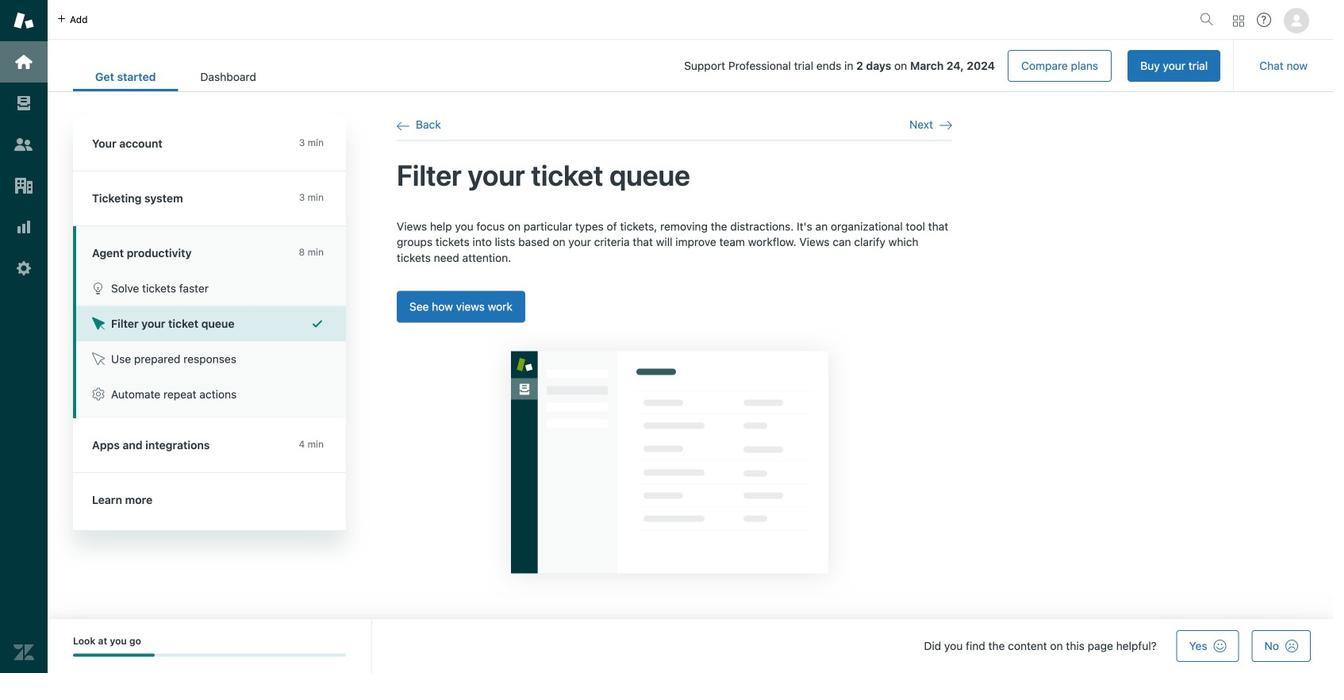 Task type: describe. For each thing, give the bounding box(es) containing it.
zendesk products image
[[1233, 15, 1244, 27]]

zendesk support image
[[13, 10, 34, 31]]

zendesk image
[[13, 642, 34, 663]]

main element
[[0, 0, 48, 673]]

March 24, 2024 text field
[[910, 59, 995, 72]]

admin image
[[13, 258, 34, 279]]



Task type: vqa. For each thing, say whether or not it's contained in the screenshot.
3rd 'heading' from the bottom
no



Task type: locate. For each thing, give the bounding box(es) containing it.
views image
[[13, 93, 34, 113]]

reporting image
[[13, 217, 34, 237]]

indicates location of where to select views. image
[[487, 326, 853, 598]]

heading
[[73, 117, 346, 171]]

organizations image
[[13, 175, 34, 196]]

tab list
[[73, 62, 278, 91]]

progress bar
[[73, 654, 346, 657]]

tab
[[178, 62, 278, 91]]

get started image
[[13, 52, 34, 72]]

get help image
[[1257, 13, 1271, 27]]

customers image
[[13, 134, 34, 155]]



